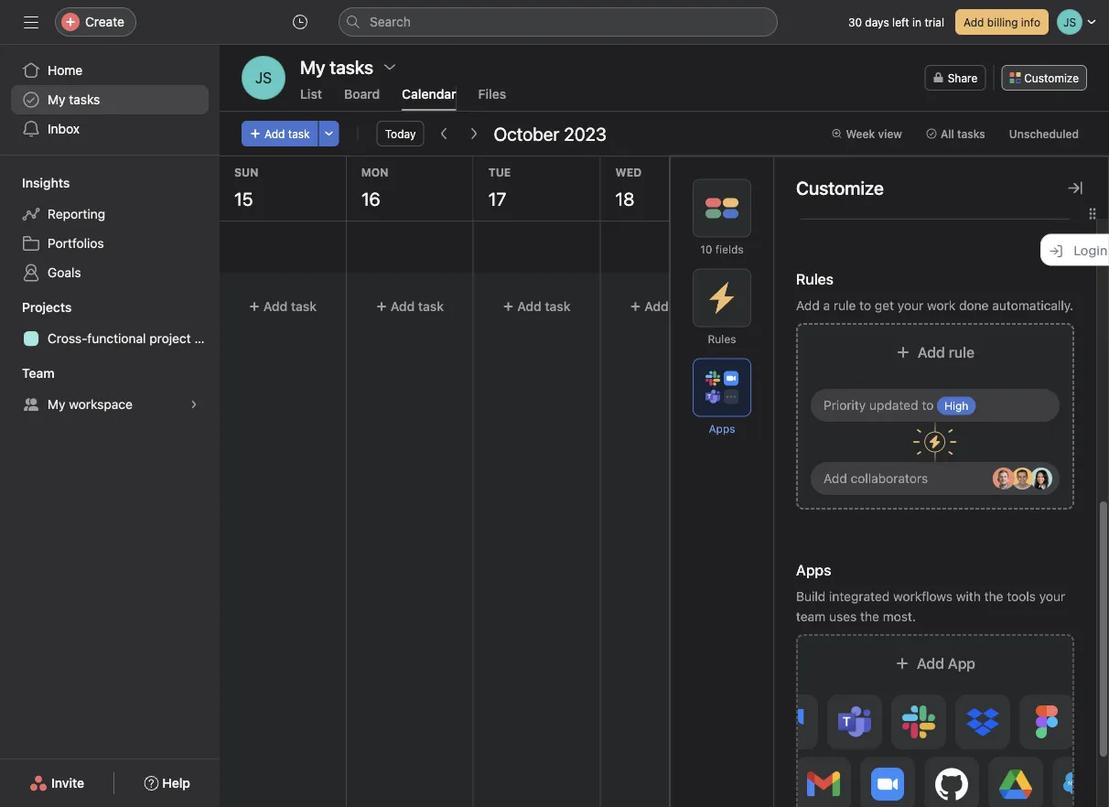 Task type: describe. For each thing, give the bounding box(es) containing it.
week view
[[846, 127, 902, 140]]

workflows
[[893, 589, 953, 605]]

add app button
[[789, 635, 1082, 807]]

my tasks
[[300, 56, 374, 77]]

search list box
[[339, 7, 778, 37]]

tue 17
[[489, 166, 511, 209]]

priority updated to high
[[824, 398, 969, 413]]

a
[[823, 298, 830, 314]]

team
[[22, 366, 55, 381]]

thu 19
[[743, 166, 767, 209]]

customize button
[[1002, 65, 1087, 91]]

1 vertical spatial customize
[[796, 177, 884, 199]]

show options image
[[383, 59, 397, 74]]

30
[[848, 16, 862, 28]]

mon 16
[[361, 166, 388, 209]]

today button
[[377, 121, 424, 146]]

done
[[959, 298, 989, 314]]

get
[[875, 298, 894, 314]]

help button
[[132, 767, 202, 800]]

1 horizontal spatial rules
[[796, 271, 834, 288]]

invite button
[[17, 767, 96, 800]]

goals link
[[11, 258, 209, 287]]

help
[[162, 776, 190, 791]]

with
[[956, 589, 981, 605]]

portfolios link
[[11, 229, 209, 258]]

uses
[[829, 610, 857, 625]]

projects
[[22, 300, 72, 315]]

your inside build integrated workflows with the tools your team uses the most.
[[1040, 589, 1066, 605]]

updated
[[870, 398, 919, 413]]

add inside 'add app' button
[[917, 655, 944, 673]]

add a rule to get your work done automatically.
[[796, 298, 1074, 314]]

search
[[370, 14, 411, 29]]

10 fields
[[701, 243, 744, 256]]

trial
[[925, 16, 945, 28]]

insights element
[[0, 167, 220, 291]]

reporting
[[48, 206, 105, 222]]

files link
[[478, 86, 506, 111]]

projects button
[[0, 298, 72, 317]]

18
[[616, 188, 635, 209]]

1 vertical spatial apps
[[796, 562, 832, 579]]

tasks for my tasks
[[69, 92, 100, 107]]

share
[[948, 71, 978, 84]]

insights
[[22, 175, 70, 190]]

sun 15
[[234, 166, 259, 209]]

team button
[[0, 364, 55, 383]]

functional
[[87, 331, 146, 346]]

0 horizontal spatial rules
[[708, 333, 736, 346]]

js button
[[242, 56, 286, 100]]

share button
[[925, 65, 986, 91]]

19
[[743, 188, 762, 209]]

automatically.
[[993, 298, 1074, 314]]

15
[[234, 188, 253, 209]]

create button
[[55, 7, 136, 37]]

thu
[[743, 166, 767, 178]]

add billing info button
[[956, 9, 1049, 35]]

home
[[48, 63, 83, 78]]

integrated
[[829, 589, 890, 605]]

tue
[[489, 166, 511, 178]]

calendar link
[[402, 86, 456, 111]]

most.
[[883, 610, 916, 625]]

plan
[[194, 331, 220, 346]]

week view button
[[823, 121, 911, 146]]

calendar
[[402, 86, 456, 102]]

0 vertical spatial rule
[[834, 298, 856, 314]]

global element
[[0, 45, 220, 155]]

teams element
[[0, 357, 220, 423]]

next week image
[[466, 126, 481, 141]]

wed
[[616, 166, 642, 178]]

info
[[1021, 16, 1041, 28]]



Task type: locate. For each thing, give the bounding box(es) containing it.
projects element
[[0, 291, 220, 357]]

inbox
[[48, 121, 80, 136]]

my up inbox
[[48, 92, 65, 107]]

0 horizontal spatial rule
[[834, 298, 856, 314]]

0 vertical spatial tasks
[[69, 92, 100, 107]]

previous week image
[[437, 126, 452, 141]]

0 horizontal spatial apps
[[709, 422, 735, 435]]

0 horizontal spatial customize
[[796, 177, 884, 199]]

today
[[385, 127, 416, 140]]

close details image
[[1068, 181, 1083, 195]]

apps
[[709, 422, 735, 435], [796, 562, 832, 579]]

high
[[945, 400, 969, 413]]

0 horizontal spatial to
[[860, 298, 871, 314]]

search button
[[339, 7, 778, 37]]

cross-functional project plan
[[48, 331, 220, 346]]

app
[[948, 655, 976, 673]]

1 horizontal spatial your
[[1040, 589, 1066, 605]]

all tasks button
[[918, 121, 994, 146]]

unscheduled button
[[1001, 121, 1087, 146]]

tasks down home
[[69, 92, 100, 107]]

cross-
[[48, 331, 87, 346]]

team
[[796, 610, 826, 625]]

my workspace
[[48, 397, 133, 412]]

30 days left in trial
[[848, 16, 945, 28]]

create
[[85, 14, 124, 29]]

more actions image
[[324, 128, 335, 139]]

to left get
[[860, 298, 871, 314]]

0 vertical spatial my
[[48, 92, 65, 107]]

17
[[489, 188, 506, 209]]

the right with
[[985, 589, 1004, 605]]

the down integrated
[[860, 610, 880, 625]]

insights button
[[0, 174, 70, 192]]

add app
[[917, 655, 976, 673]]

add
[[964, 16, 984, 28], [265, 127, 285, 140], [796, 298, 820, 314], [263, 299, 288, 314], [391, 299, 415, 314], [518, 299, 542, 314], [645, 299, 669, 314], [772, 299, 796, 314], [899, 299, 923, 314], [1027, 299, 1051, 314], [918, 344, 945, 362], [824, 471, 847, 487], [917, 655, 944, 673]]

add billing info
[[964, 16, 1041, 28]]

list link
[[300, 86, 322, 111]]

october
[[494, 123, 560, 144]]

rules up a
[[796, 271, 834, 288]]

1 my from the top
[[48, 92, 65, 107]]

0 vertical spatial apps
[[709, 422, 735, 435]]

cross-functional project plan link
[[11, 324, 220, 353]]

my down team on the left
[[48, 397, 65, 412]]

your right the tools
[[1040, 589, 1066, 605]]

tasks inside global element
[[69, 92, 100, 107]]

0 vertical spatial customize
[[1025, 71, 1079, 84]]

1 vertical spatial to
[[922, 398, 934, 413]]

build integrated workflows with the tools your team uses the most.
[[796, 589, 1066, 625]]

rules
[[796, 271, 834, 288], [708, 333, 736, 346]]

20
[[877, 188, 899, 209]]

portfolios
[[48, 236, 104, 251]]

october 2023
[[494, 123, 607, 144]]

add task
[[265, 127, 310, 140], [263, 299, 317, 314], [391, 299, 444, 314], [518, 299, 571, 314], [645, 299, 698, 314], [772, 299, 825, 314], [899, 299, 952, 314], [1027, 299, 1080, 314]]

rules down 10 fields at top
[[708, 333, 736, 346]]

list
[[300, 86, 322, 102]]

project
[[149, 331, 191, 346]]

the
[[985, 589, 1004, 605], [860, 610, 880, 625]]

tasks
[[69, 92, 100, 107], [957, 127, 986, 140]]

rule
[[834, 298, 856, 314], [949, 344, 975, 362]]

customize down week
[[796, 177, 884, 199]]

add inside add billing info button
[[964, 16, 984, 28]]

my tasks link
[[11, 85, 209, 114]]

week
[[846, 127, 875, 140]]

mon
[[361, 166, 388, 178]]

2 my from the top
[[48, 397, 65, 412]]

history image
[[293, 15, 308, 29]]

your
[[898, 298, 924, 314], [1040, 589, 1066, 605]]

2023
[[564, 123, 607, 144]]

my for my tasks
[[48, 92, 65, 107]]

customize inside 'customize' dropdown button
[[1025, 71, 1079, 84]]

unscheduled
[[1009, 127, 1079, 140]]

all tasks
[[941, 127, 986, 140]]

customize up unscheduled
[[1025, 71, 1079, 84]]

inbox link
[[11, 114, 209, 144]]

view
[[878, 127, 902, 140]]

0 vertical spatial rules
[[796, 271, 834, 288]]

0 vertical spatial your
[[898, 298, 924, 314]]

my workspace link
[[11, 390, 209, 419]]

board link
[[344, 86, 380, 111]]

home link
[[11, 56, 209, 85]]

js
[[255, 69, 272, 86]]

tasks right all
[[957, 127, 986, 140]]

see details, my workspace image
[[189, 399, 200, 410]]

work
[[927, 298, 956, 314]]

tools
[[1007, 589, 1036, 605]]

my tasks
[[48, 92, 100, 107]]

rule down done
[[949, 344, 975, 362]]

to left high
[[922, 398, 934, 413]]

1 horizontal spatial rule
[[949, 344, 975, 362]]

my
[[48, 92, 65, 107], [48, 397, 65, 412]]

add task button
[[242, 121, 318, 146], [227, 290, 339, 323], [354, 290, 466, 323], [481, 290, 593, 323], [608, 290, 720, 323], [735, 290, 847, 323], [863, 290, 974, 323], [990, 290, 1102, 323]]

tasks inside dropdown button
[[957, 127, 986, 140]]

0 horizontal spatial tasks
[[69, 92, 100, 107]]

0 horizontal spatial the
[[860, 610, 880, 625]]

1 vertical spatial your
[[1040, 589, 1066, 605]]

hide sidebar image
[[24, 15, 38, 29]]

all
[[941, 127, 954, 140]]

tasks for all tasks
[[957, 127, 986, 140]]

task
[[288, 127, 310, 140], [291, 299, 317, 314], [418, 299, 444, 314], [545, 299, 571, 314], [672, 299, 698, 314], [799, 299, 825, 314], [927, 299, 952, 314], [1054, 299, 1080, 314]]

files
[[478, 86, 506, 102]]

1 vertical spatial my
[[48, 397, 65, 412]]

billing
[[987, 16, 1018, 28]]

1 horizontal spatial customize
[[1025, 71, 1079, 84]]

board
[[344, 86, 380, 102]]

days
[[865, 16, 889, 28]]

wed 18
[[616, 166, 642, 209]]

add collaborators
[[824, 471, 928, 487]]

1 vertical spatial rule
[[949, 344, 975, 362]]

0 vertical spatial to
[[860, 298, 871, 314]]

1 horizontal spatial the
[[985, 589, 1004, 605]]

my inside global element
[[48, 92, 65, 107]]

workspace
[[69, 397, 133, 412]]

1 horizontal spatial to
[[922, 398, 934, 413]]

my for my workspace
[[48, 397, 65, 412]]

16
[[361, 188, 381, 209]]

reporting link
[[11, 200, 209, 229]]

1 vertical spatial rules
[[708, 333, 736, 346]]

fields
[[716, 243, 744, 256]]

to
[[860, 298, 871, 314], [922, 398, 934, 413]]

1 horizontal spatial tasks
[[957, 127, 986, 140]]

1 vertical spatial tasks
[[957, 127, 986, 140]]

in
[[913, 16, 922, 28]]

build
[[796, 589, 826, 605]]

rule right a
[[834, 298, 856, 314]]

0 vertical spatial the
[[985, 589, 1004, 605]]

priority
[[824, 398, 866, 413]]

sun
[[234, 166, 259, 178]]

1 horizontal spatial apps
[[796, 562, 832, 579]]

left
[[893, 16, 910, 28]]

0 horizontal spatial your
[[898, 298, 924, 314]]

your right get
[[898, 298, 924, 314]]

1 vertical spatial the
[[860, 610, 880, 625]]

my inside "teams" element
[[48, 397, 65, 412]]



Task type: vqa. For each thing, say whether or not it's contained in the screenshot.
4
no



